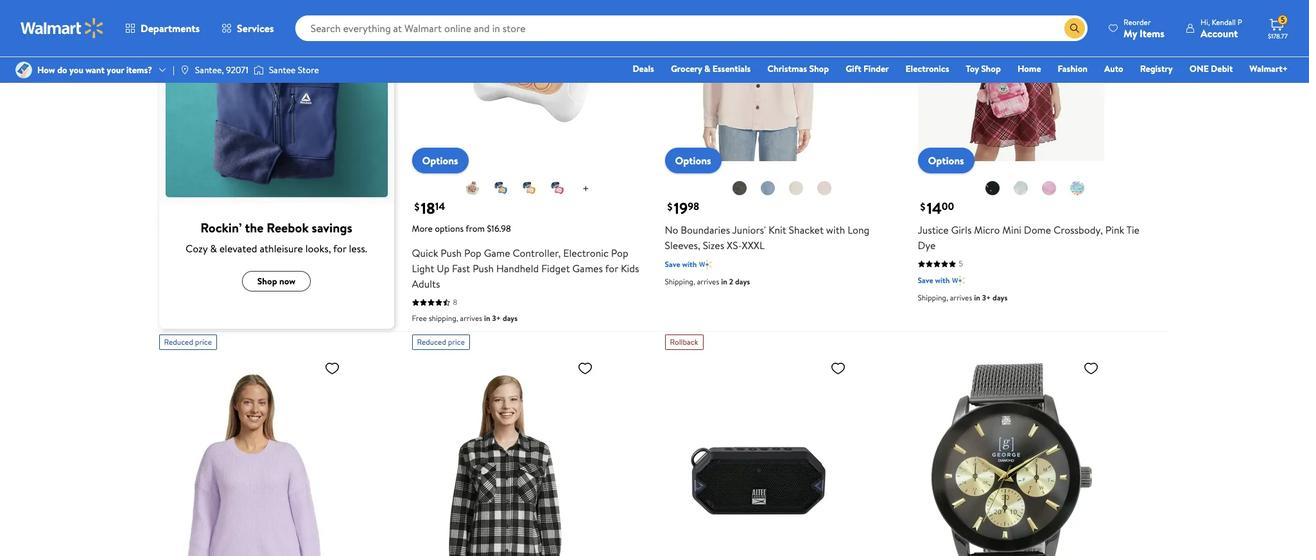 Task type: describe. For each thing, give the bounding box(es) containing it.
more options from $16.98
[[412, 222, 511, 235]]

mini
[[1002, 223, 1022, 237]]

elevated
[[219, 242, 257, 256]]

essentials
[[713, 62, 751, 75]]

xxxl
[[742, 238, 765, 252]]

grocery
[[671, 62, 702, 75]]

 image for santee store
[[254, 64, 264, 76]]

Search search field
[[295, 15, 1088, 41]]

electronics link
[[900, 62, 955, 76]]

finder
[[864, 62, 889, 75]]

 image for how do you want your items?
[[15, 62, 32, 78]]

$ 19 98
[[667, 197, 699, 219]]

in for in 2 days
[[721, 276, 727, 287]]

how
[[37, 64, 55, 76]]

deals link
[[627, 62, 660, 76]]

pink tie dye image
[[1041, 180, 1057, 196]]

games
[[572, 261, 603, 276]]

one debit link
[[1184, 62, 1239, 76]]

1 horizontal spatial &
[[704, 62, 710, 75]]

shipping, for shipping, arrives in 2 days
[[665, 276, 695, 287]]

reebok image
[[159, 0, 394, 204]]

2 pop from the left
[[611, 246, 628, 260]]

services button
[[211, 13, 285, 44]]

& inside rockin' the reebok savings cozy & elevated athleisure looks, for less.
[[210, 242, 217, 256]]

in for in 3+ days
[[974, 292, 980, 303]]

reduced price for no boundaries juniors plus size crewneck sweater, midweight image
[[164, 337, 212, 347]]

santee store
[[269, 64, 319, 76]]

$ for 19
[[667, 200, 673, 214]]

adults
[[412, 277, 440, 291]]

pink
[[1105, 223, 1124, 237]]

auto
[[1104, 62, 1123, 75]]

1 vertical spatial push
[[473, 261, 494, 276]]

save with for right 'walmart plus' image
[[918, 275, 950, 286]]

registry link
[[1134, 62, 1179, 76]]

fidget
[[541, 261, 570, 276]]

justice girls micro mini dome crossbody, pink tie dye image
[[918, 0, 1104, 163]]

christmas
[[767, 62, 807, 75]]

kids
[[621, 261, 639, 276]]

free shipping, arrives in 3+ days
[[412, 313, 518, 324]]

debit
[[1211, 62, 1233, 75]]

for inside quick push pop game controller, electronic pop light up fast push handheld fidget games for kids adults
[[605, 261, 618, 276]]

0 vertical spatial walmart plus image
[[699, 258, 712, 271]]

19
[[674, 197, 688, 219]]

reorder
[[1124, 16, 1151, 27]]

grocery & essentials
[[671, 62, 751, 75]]

price for 'just polly junior's plaid top with long sleeves, sizes s-xl' image
[[448, 337, 465, 347]]

reorder my items
[[1124, 16, 1165, 40]]

hi, kendall p account
[[1201, 16, 1242, 40]]

christmas shop
[[767, 62, 829, 75]]

items
[[1140, 26, 1165, 40]]

registry
[[1140, 62, 1173, 75]]

1 horizontal spatial 3+
[[982, 292, 991, 303]]

92071
[[226, 64, 248, 76]]

justice girls micro mini dome crossbody, pink tie dye
[[918, 223, 1140, 252]]

reduced price for 'just polly junior's plaid top with long sleeves, sizes s-xl' image
[[417, 337, 465, 347]]

+
[[582, 180, 589, 196]]

departments
[[141, 21, 200, 35]]

free
[[412, 313, 427, 324]]

fashion
[[1058, 62, 1088, 75]]

$ 14 00
[[920, 197, 954, 219]]

shipping, arrives in 2 days
[[665, 276, 750, 287]]

shop for toy shop
[[981, 62, 1001, 75]]

the
[[245, 219, 264, 236]]

electronic
[[563, 246, 609, 260]]

2 vertical spatial in
[[484, 313, 490, 324]]

blue image
[[493, 180, 509, 196]]

1 horizontal spatial walmart plus image
[[952, 274, 965, 287]]

home
[[1018, 62, 1041, 75]]

less.
[[349, 242, 367, 256]]

looks,
[[305, 242, 331, 256]]

2 vertical spatial arrives
[[460, 313, 482, 324]]

rollback
[[670, 337, 698, 347]]

arrives for in 3+ days
[[950, 292, 972, 303]]

save with for top 'walmart plus' image
[[665, 259, 697, 270]]

reduced for no boundaries juniors plus size crewneck sweater, midweight image
[[164, 337, 193, 347]]

black soot image
[[732, 180, 747, 196]]

do
[[57, 64, 67, 76]]

home link
[[1012, 62, 1047, 76]]

5 for 5
[[959, 258, 963, 269]]

one debit
[[1190, 62, 1233, 75]]

00
[[942, 199, 954, 214]]

 image for santee, 92071
[[180, 65, 190, 75]]

savings
[[312, 219, 352, 236]]

fashion link
[[1052, 62, 1093, 76]]

grocery & essentials link
[[665, 62, 757, 76]]

shipping, arrives in 3+ days
[[918, 292, 1008, 303]]

options for 19
[[675, 154, 711, 168]]

quick push pop game controller, electronic pop light up fast push handheld fidget games for kids adults image
[[412, 0, 598, 163]]

days for shipping, arrives in 2 days
[[735, 276, 750, 287]]

$ for 18
[[414, 200, 420, 214]]

xs-
[[727, 238, 742, 252]]

5 $178.77
[[1268, 14, 1288, 40]]

natural image
[[788, 180, 804, 196]]

black tie dye image
[[985, 180, 1000, 196]]

how do you want your items?
[[37, 64, 152, 76]]

account
[[1201, 26, 1238, 40]]

electronics
[[906, 62, 949, 75]]

shacket
[[789, 223, 824, 237]]

crossbody,
[[1054, 223, 1103, 237]]

kendall
[[1212, 16, 1236, 27]]

no boundaries juniors' knit shacket with long sleeves, sizes xs-xxxl
[[665, 223, 870, 252]]

Walmart Site-Wide search field
[[295, 15, 1088, 41]]

2
[[729, 276, 733, 287]]

for inside rockin' the reebok savings cozy & elevated athleisure looks, for less.
[[333, 242, 346, 256]]

blue denim image
[[760, 180, 775, 196]]

santee
[[269, 64, 296, 76]]

1 horizontal spatial 14
[[927, 197, 942, 219]]



Task type: locate. For each thing, give the bounding box(es) containing it.
 image right 92071
[[254, 64, 264, 76]]

2 horizontal spatial options
[[928, 154, 964, 168]]

multi image
[[1013, 180, 1028, 196]]

hi,
[[1201, 16, 1210, 27]]

2 horizontal spatial  image
[[254, 64, 264, 76]]

one
[[1190, 62, 1209, 75]]

0 horizontal spatial pop
[[464, 246, 481, 260]]

0 horizontal spatial save
[[665, 259, 680, 270]]

1 vertical spatial shipping,
[[918, 292, 948, 303]]

2 horizontal spatial options link
[[918, 148, 974, 173]]

1 horizontal spatial shipping,
[[918, 292, 948, 303]]

14 up options
[[435, 199, 445, 214]]

walmart plus image up shipping, arrives in 3+ days
[[952, 274, 965, 287]]

options link up 'bear' image
[[412, 148, 469, 173]]

1 horizontal spatial  image
[[180, 65, 190, 75]]

walmart image
[[21, 18, 104, 39]]

push down game
[[473, 261, 494, 276]]

0 vertical spatial shipping,
[[665, 276, 695, 287]]

& right grocery
[[704, 62, 710, 75]]

1 shop from the left
[[809, 62, 829, 75]]

reduced
[[164, 337, 193, 347], [417, 337, 446, 347]]

in
[[721, 276, 727, 287], [974, 292, 980, 303], [484, 313, 490, 324]]

2 horizontal spatial with
[[935, 275, 950, 286]]

long
[[848, 223, 870, 237]]

2 $ from the left
[[667, 200, 673, 214]]

1 vertical spatial 5
[[959, 258, 963, 269]]

1 vertical spatial 3+
[[492, 313, 501, 324]]

micro
[[974, 223, 1000, 237]]

1 horizontal spatial arrives
[[697, 276, 719, 287]]

with for top 'walmart plus' image
[[682, 259, 697, 270]]

5
[[1281, 14, 1285, 25], [959, 258, 963, 269]]

0 horizontal spatial reduced
[[164, 337, 193, 347]]

1 horizontal spatial reduced
[[417, 337, 446, 347]]

2 vertical spatial with
[[935, 275, 950, 286]]

0 vertical spatial &
[[704, 62, 710, 75]]

options for 14
[[928, 154, 964, 168]]

$ for 14
[[920, 200, 926, 214]]

options up 98
[[675, 154, 711, 168]]

for left kids
[[605, 261, 618, 276]]

want
[[86, 64, 105, 76]]

altec lansing hydramini everythingproof wireless portable bluetooth speaker, black, imw1000-blk image
[[665, 355, 851, 556]]

shop right toy
[[981, 62, 1001, 75]]

options
[[422, 154, 458, 168], [675, 154, 711, 168], [928, 154, 964, 168]]

 image right |
[[180, 65, 190, 75]]

light
[[412, 261, 434, 276]]

2 price from the left
[[448, 337, 465, 347]]

pink image
[[550, 180, 565, 196]]

cozy
[[186, 242, 208, 256]]

0 vertical spatial save
[[665, 259, 680, 270]]

18
[[421, 197, 435, 219]]

quick push pop game controller, electronic pop light up fast push handheld fidget games for kids adults
[[412, 246, 639, 291]]

0 vertical spatial days
[[735, 276, 750, 287]]

0 horizontal spatial with
[[682, 259, 697, 270]]

rockin'
[[200, 219, 242, 236]]

0 vertical spatial 5
[[1281, 14, 1285, 25]]

1 horizontal spatial options
[[675, 154, 711, 168]]

gift finder
[[846, 62, 889, 75]]

with inside no boundaries juniors' knit shacket with long sleeves, sizes xs-xxxl
[[826, 223, 845, 237]]

1 horizontal spatial in
[[721, 276, 727, 287]]

$ inside "$ 19 98"
[[667, 200, 673, 214]]

$ left 19
[[667, 200, 673, 214]]

shipping, down the sleeves,
[[665, 276, 695, 287]]

deals
[[633, 62, 654, 75]]

2 horizontal spatial arrives
[[950, 292, 972, 303]]

for left 'less.'
[[333, 242, 346, 256]]

options
[[435, 222, 464, 235]]

8
[[453, 297, 457, 308]]

2 reduced from the left
[[417, 337, 446, 347]]

3 options link from the left
[[918, 148, 974, 173]]

0 horizontal spatial arrives
[[460, 313, 482, 324]]

save down dye in the right top of the page
[[918, 275, 933, 286]]

santee, 92071
[[195, 64, 248, 76]]

0 vertical spatial 3+
[[982, 292, 991, 303]]

1 options from the left
[[422, 154, 458, 168]]

1 price from the left
[[195, 337, 212, 347]]

no boundaries juniors plus size crewneck sweater, midweight image
[[159, 355, 345, 556]]

options link for 18
[[412, 148, 469, 173]]

$ inside $ 14 00
[[920, 200, 926, 214]]

1 vertical spatial save
[[918, 275, 933, 286]]

dye
[[918, 238, 936, 252]]

5 inside 5 $178.77
[[1281, 14, 1285, 25]]

2 shop from the left
[[981, 62, 1001, 75]]

save with down the sleeves,
[[665, 259, 697, 270]]

5 down girls on the right of the page
[[959, 258, 963, 269]]

from
[[466, 222, 485, 235]]

2 reduced price from the left
[[417, 337, 465, 347]]

0 vertical spatial push
[[441, 246, 462, 260]]

with up shipping, arrives in 3+ days
[[935, 275, 950, 286]]

1 horizontal spatial for
[[605, 261, 618, 276]]

options link for 14
[[918, 148, 974, 173]]

with for right 'walmart plus' image
[[935, 275, 950, 286]]

0 horizontal spatial shop
[[809, 62, 829, 75]]

options up 00
[[928, 154, 964, 168]]

1 pop from the left
[[464, 246, 481, 260]]

0 horizontal spatial 14
[[435, 199, 445, 214]]

$178.77
[[1268, 31, 1288, 40]]

98
[[688, 199, 699, 214]]

quick
[[412, 246, 438, 260]]

0 vertical spatial save with
[[665, 259, 697, 270]]

1 $ from the left
[[414, 200, 420, 214]]

1 horizontal spatial $
[[667, 200, 673, 214]]

more
[[412, 222, 433, 235]]

toy shop link
[[960, 62, 1007, 76]]

 image
[[15, 62, 32, 78], [254, 64, 264, 76], [180, 65, 190, 75]]

2 horizontal spatial in
[[974, 292, 980, 303]]

+ button
[[572, 179, 600, 199]]

arrives for in 2 days
[[697, 276, 719, 287]]

walmart plus image
[[699, 258, 712, 271], [952, 274, 965, 287]]

1 horizontal spatial save with
[[918, 275, 950, 286]]

$ 18 14
[[414, 197, 445, 219]]

push up the up at the left top
[[441, 246, 462, 260]]

gift finder link
[[840, 62, 895, 76]]

5 for 5 $178.77
[[1281, 14, 1285, 25]]

pop up fast
[[464, 246, 481, 260]]

price for no boundaries juniors plus size crewneck sweater, midweight image
[[195, 337, 212, 347]]

add to favorites list, no boundaries juniors plus size crewneck sweater, midweight image
[[325, 360, 340, 376]]

items?
[[126, 64, 152, 76]]

bear image
[[465, 180, 480, 196]]

add to favorites list, just polly junior's plaid top with long sleeves, sizes s-xl image
[[578, 360, 593, 376]]

toy
[[966, 62, 979, 75]]

1 horizontal spatial reduced price
[[417, 337, 465, 347]]

search icon image
[[1070, 23, 1080, 33]]

shop for christmas shop
[[809, 62, 829, 75]]

0 horizontal spatial push
[[441, 246, 462, 260]]

no
[[665, 223, 678, 237]]

1 reduced from the left
[[164, 337, 193, 347]]

options link up 98
[[665, 148, 721, 173]]

0 horizontal spatial reduced price
[[164, 337, 212, 347]]

1 vertical spatial in
[[974, 292, 980, 303]]

just polly junior's plaid top with long sleeves, sizes s-xl image
[[412, 355, 598, 556]]

auto link
[[1099, 62, 1129, 76]]

orange image
[[521, 180, 537, 196]]

reduced for 'just polly junior's plaid top with long sleeves, sizes s-xl' image
[[417, 337, 446, 347]]

tie
[[1127, 223, 1140, 237]]

0 horizontal spatial in
[[484, 313, 490, 324]]

1 vertical spatial arrives
[[950, 292, 972, 303]]

1 vertical spatial for
[[605, 261, 618, 276]]

toy shop
[[966, 62, 1001, 75]]

push
[[441, 246, 462, 260], [473, 261, 494, 276]]

options for 18
[[422, 154, 458, 168]]

0 horizontal spatial days
[[503, 313, 518, 324]]

save down the sleeves,
[[665, 259, 680, 270]]

add to favorites list, george genuine diamond mesh watch image
[[1083, 360, 1099, 376]]

1 vertical spatial with
[[682, 259, 697, 270]]

0 horizontal spatial 5
[[959, 258, 963, 269]]

up
[[437, 261, 450, 276]]

reduced price
[[164, 337, 212, 347], [417, 337, 465, 347]]

controller,
[[513, 246, 561, 260]]

sizes
[[703, 238, 724, 252]]

walmart+ link
[[1244, 62, 1294, 76]]

2 horizontal spatial days
[[993, 292, 1008, 303]]

$ left 18
[[414, 200, 420, 214]]

0 horizontal spatial for
[[333, 242, 346, 256]]

1 vertical spatial days
[[993, 292, 1008, 303]]

options up '$ 18 14'
[[422, 154, 458, 168]]

0 vertical spatial in
[[721, 276, 727, 287]]

christmas shop link
[[762, 62, 835, 76]]

14 up justice
[[927, 197, 942, 219]]

1 horizontal spatial price
[[448, 337, 465, 347]]

price
[[195, 337, 212, 347], [448, 337, 465, 347]]

3 options from the left
[[928, 154, 964, 168]]

boundaries
[[681, 223, 730, 237]]

p
[[1238, 16, 1242, 27]]

1 reduced price from the left
[[164, 337, 212, 347]]

1 vertical spatial save with
[[918, 275, 950, 286]]

5 up $178.77
[[1281, 14, 1285, 25]]

$ inside '$ 18 14'
[[414, 200, 420, 214]]

services
[[237, 21, 274, 35]]

2 options from the left
[[675, 154, 711, 168]]

3 $ from the left
[[920, 200, 926, 214]]

rockin' the reebok savings cozy & elevated athleisure looks, for less.
[[186, 219, 367, 256]]

0 horizontal spatial save with
[[665, 259, 697, 270]]

santee,
[[195, 64, 224, 76]]

no boundaries juniors' knit shacket with long sleeves, sizes xs-xxxl image
[[665, 0, 851, 163]]

14 inside '$ 18 14'
[[435, 199, 445, 214]]

0 horizontal spatial options link
[[412, 148, 469, 173]]

girls
[[951, 223, 972, 237]]

2 options link from the left
[[665, 148, 721, 173]]

$ left 00
[[920, 200, 926, 214]]

add to favorites list, altec lansing hydramini everythingproof wireless portable bluetooth speaker, black, imw1000-blk image
[[831, 360, 846, 376]]

juniors'
[[732, 223, 766, 237]]

with down the sleeves,
[[682, 259, 697, 270]]

save with up shipping, arrives in 3+ days
[[918, 275, 950, 286]]

1 horizontal spatial with
[[826, 223, 845, 237]]

rainbow sequin image
[[1069, 180, 1085, 196]]

days
[[735, 276, 750, 287], [993, 292, 1008, 303], [503, 313, 518, 324]]

2 horizontal spatial $
[[920, 200, 926, 214]]

0 vertical spatial with
[[826, 223, 845, 237]]

dome
[[1024, 223, 1051, 237]]

0 vertical spatial arrives
[[697, 276, 719, 287]]

0 horizontal spatial price
[[195, 337, 212, 347]]

2 vertical spatial days
[[503, 313, 518, 324]]

0 horizontal spatial walmart plus image
[[699, 258, 712, 271]]

 image left how in the left of the page
[[15, 62, 32, 78]]

1 horizontal spatial 5
[[1281, 14, 1285, 25]]

days for shipping, arrives in 3+ days
[[993, 292, 1008, 303]]

0 horizontal spatial shipping,
[[665, 276, 695, 287]]

0 horizontal spatial $
[[414, 200, 420, 214]]

store
[[298, 64, 319, 76]]

gift
[[846, 62, 861, 75]]

walmart plus image up "shipping, arrives in 2 days"
[[699, 258, 712, 271]]

0 horizontal spatial &
[[210, 242, 217, 256]]

pop up kids
[[611, 246, 628, 260]]

with left long
[[826, 223, 845, 237]]

3+
[[982, 292, 991, 303], [492, 313, 501, 324]]

shipping,
[[665, 276, 695, 287], [918, 292, 948, 303]]

1 vertical spatial &
[[210, 242, 217, 256]]

& right cozy in the left of the page
[[210, 242, 217, 256]]

options link up 00
[[918, 148, 974, 173]]

options link for 19
[[665, 148, 721, 173]]

departments button
[[114, 13, 211, 44]]

shipping, for shipping, arrives in 3+ days
[[918, 292, 948, 303]]

1 horizontal spatial save
[[918, 275, 933, 286]]

&
[[704, 62, 710, 75], [210, 242, 217, 256]]

1 horizontal spatial days
[[735, 276, 750, 287]]

my
[[1124, 26, 1137, 40]]

1 options link from the left
[[412, 148, 469, 173]]

0 horizontal spatial 3+
[[492, 313, 501, 324]]

rose blush image
[[816, 180, 832, 196]]

0 horizontal spatial  image
[[15, 62, 32, 78]]

0 vertical spatial for
[[333, 242, 346, 256]]

1 vertical spatial walmart plus image
[[952, 274, 965, 287]]

justice
[[918, 223, 949, 237]]

1 horizontal spatial shop
[[981, 62, 1001, 75]]

0 horizontal spatial options
[[422, 154, 458, 168]]

shop right christmas
[[809, 62, 829, 75]]

1 horizontal spatial push
[[473, 261, 494, 276]]

fast
[[452, 261, 470, 276]]

walmart+
[[1250, 62, 1288, 75]]

game
[[484, 246, 510, 260]]

shop
[[809, 62, 829, 75], [981, 62, 1001, 75]]

george genuine diamond mesh watch image
[[918, 355, 1104, 556]]

knit
[[768, 223, 786, 237]]

athleisure
[[260, 242, 303, 256]]

sleeves,
[[665, 238, 700, 252]]

shipping, down dye in the right top of the page
[[918, 292, 948, 303]]

1 horizontal spatial pop
[[611, 246, 628, 260]]

you
[[69, 64, 83, 76]]

1 horizontal spatial options link
[[665, 148, 721, 173]]



Task type: vqa. For each thing, say whether or not it's contained in the screenshot.
right checks
no



